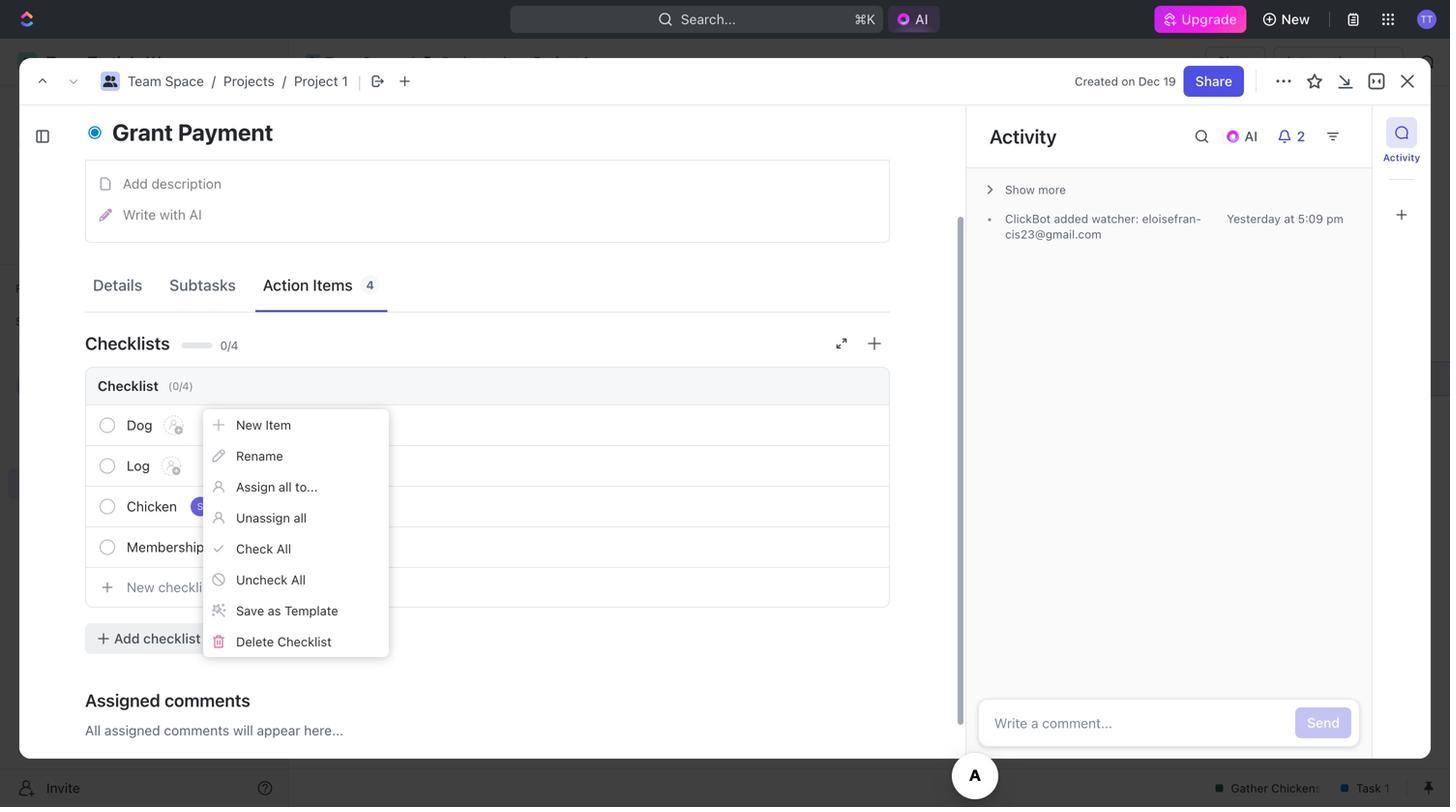 Task type: describe. For each thing, give the bounding box(es) containing it.
all assigned comments will appear here...
[[85, 722, 344, 738]]

add task for rightmost add task button
[[1311, 124, 1369, 140]]

/ left |
[[282, 73, 286, 89]]

dog
[[127, 417, 152, 433]]

details button
[[85, 267, 150, 303]]

save as template
[[236, 603, 338, 618]]

0 horizontal spatial checklist
[[98, 378, 159, 394]]

2 horizontal spatial space
[[363, 54, 402, 70]]

sidebar navigation
[[0, 39, 289, 807]]

automations
[[1285, 54, 1366, 70]]

all for check all
[[277, 542, 291, 556]]

at
[[1285, 212, 1295, 226]]

use
[[232, 631, 257, 647]]

template
[[260, 631, 317, 647]]

space inside "sidebar" navigation
[[84, 377, 123, 393]]

use template
[[232, 631, 317, 647]]

inbox link
[[8, 127, 281, 158]]

rename
[[236, 449, 283, 463]]

eloisefran cis23@gmail.com
[[1006, 212, 1202, 241]]

favorites button
[[8, 277, 86, 300]]

here...
[[304, 722, 344, 738]]

assigned comments
[[85, 690, 250, 711]]

delete
[[236, 634, 274, 649]]

do
[[380, 459, 398, 473]]

home link
[[8, 94, 281, 125]]

chicken
[[127, 498, 177, 514]]

add description
[[123, 176, 222, 192]]

created
[[1075, 75, 1119, 88]]

space inside team space / projects / project 1 |
[[165, 73, 204, 89]]

ai
[[189, 207, 202, 223]]

projects link up payment
[[224, 73, 275, 89]]

all for unassign
[[294, 511, 307, 525]]

payment
[[178, 119, 273, 146]]

invite
[[46, 780, 80, 796]]

0 horizontal spatial project 1 link
[[294, 73, 348, 89]]

pm
[[1327, 212, 1344, 226]]

yesterday at 5:09 pm
[[1227, 212, 1344, 226]]

1 vertical spatial checklist
[[278, 634, 332, 649]]

tree inside "sidebar" navigation
[[8, 337, 281, 598]]

created on dec 19
[[1075, 75, 1177, 88]]

projects inside team space / projects / project 1 |
[[224, 73, 275, 89]]

new item
[[236, 418, 291, 432]]

task for add task button to the bottom
[[419, 405, 447, 421]]

0 vertical spatial team space
[[325, 54, 402, 70]]

4
[[366, 278, 374, 292]]

clickbot
[[1006, 212, 1051, 226]]

action items
[[263, 276, 353, 294]]

check all
[[236, 542, 291, 556]]

assignees
[[807, 228, 864, 241]]

add description button
[[92, 168, 884, 199]]

19
[[1164, 75, 1177, 88]]

checklists
[[85, 333, 170, 354]]

5:09
[[1299, 212, 1324, 226]]

uncheck
[[236, 572, 288, 587]]

spaces
[[15, 315, 56, 328]]

pencil image
[[99, 208, 112, 221]]

upgrade link
[[1155, 6, 1247, 33]]

(0/4)
[[168, 380, 193, 392]]

/ left project 1
[[502, 54, 506, 70]]

added watcher:
[[1051, 212, 1143, 226]]

search...
[[681, 11, 736, 27]]

details
[[93, 276, 142, 294]]

share button down upgrade
[[1206, 46, 1266, 77]]

write with ai
[[123, 207, 202, 223]]

in progress
[[361, 274, 439, 288]]

eloisefran
[[1143, 212, 1202, 226]]

1 inside team space / projects / project 1 |
[[342, 73, 348, 89]]

0/4
[[220, 339, 238, 352]]

1 horizontal spatial project 1 link
[[510, 50, 594, 74]]

task sidebar navigation tab list
[[1381, 117, 1424, 230]]

cis23@gmail.com
[[1006, 212, 1202, 241]]

0 vertical spatial team
[[325, 54, 359, 70]]

projects link down the checklist (0/4)
[[58, 403, 226, 434]]

hide
[[1005, 228, 1030, 241]]

membership
[[127, 539, 204, 555]]

1 horizontal spatial 1
[[583, 54, 589, 70]]

log
[[127, 458, 150, 474]]

team inside "sidebar" navigation
[[46, 377, 80, 393]]

add inside button
[[114, 631, 140, 647]]

assign
[[236, 480, 275, 494]]

dec
[[1139, 75, 1161, 88]]

1 horizontal spatial add task button
[[1299, 117, 1381, 148]]

2 vertical spatial all
[[85, 722, 101, 738]]

on
[[1122, 75, 1136, 88]]

dashboards
[[46, 200, 122, 216]]

will
[[233, 722, 253, 738]]

action
[[263, 276, 309, 294]]

assigned for assigned comments
[[85, 690, 160, 711]]

add up the do
[[390, 405, 415, 421]]

1 vertical spatial comments
[[164, 722, 230, 738]]

with
[[160, 207, 186, 223]]

team space link up 'dog'
[[46, 370, 277, 401]]

project 1
[[534, 54, 589, 70]]

dashboards link
[[8, 193, 281, 224]]

1 horizontal spatial project
[[534, 54, 580, 70]]

to do
[[361, 459, 398, 473]]

0 vertical spatial projects
[[442, 54, 493, 70]]

unassign all
[[236, 511, 307, 525]]

add checklist
[[114, 631, 201, 647]]

0 vertical spatial share
[[1218, 54, 1255, 70]]



Task type: vqa. For each thing, say whether or not it's contained in the screenshot.
Folders to the bottom
no



Task type: locate. For each thing, give the bounding box(es) containing it.
subtasks
[[169, 276, 236, 294]]

1 vertical spatial add task button
[[381, 401, 455, 424]]

space down checklists
[[84, 377, 123, 393]]

/ up payment
[[212, 73, 216, 89]]

team space down checklists
[[46, 377, 123, 393]]

grant payment
[[112, 119, 273, 146]]

0 horizontal spatial project
[[294, 73, 338, 89]]

task
[[1340, 124, 1369, 140], [419, 405, 447, 421]]

new up automations
[[1282, 11, 1310, 27]]

projects
[[442, 54, 493, 70], [224, 73, 275, 89], [58, 410, 109, 426]]

item
[[266, 418, 291, 432]]

add down automations button
[[1311, 124, 1337, 140]]

checklist left item
[[158, 579, 214, 595]]

checklist for add
[[143, 631, 201, 647]]

checklist down 'template'
[[278, 634, 332, 649]]

assigned for assigned to
[[365, 92, 424, 108]]

write with ai button
[[92, 199, 884, 230]]

tree containing team space
[[8, 337, 281, 598]]

0 horizontal spatial all
[[279, 480, 292, 494]]

Search tasks... text field
[[1210, 220, 1403, 249]]

0 horizontal spatial add task
[[390, 405, 447, 421]]

0 horizontal spatial to
[[361, 459, 377, 473]]

to...
[[295, 480, 318, 494]]

1 horizontal spatial assigned
[[365, 92, 424, 108]]

1 vertical spatial activity
[[1384, 152, 1421, 163]]

all for assign
[[279, 480, 292, 494]]

2 vertical spatial space
[[84, 377, 123, 393]]

1 horizontal spatial projects
[[224, 73, 275, 89]]

projects link up assigned to
[[418, 50, 498, 74]]

all
[[279, 480, 292, 494], [294, 511, 307, 525]]

all left 'to...'
[[279, 480, 292, 494]]

all left assigned on the bottom of the page
[[85, 722, 101, 738]]

2 horizontal spatial new
[[1282, 11, 1310, 27]]

1 vertical spatial projects
[[224, 73, 275, 89]]

new for new item
[[236, 418, 262, 432]]

comments inside dropdown button
[[165, 690, 250, 711]]

1 vertical spatial team space
[[46, 377, 123, 393]]

1 vertical spatial user group image
[[20, 379, 34, 391]]

in
[[361, 274, 373, 288]]

hide button
[[997, 223, 1038, 246]]

project
[[534, 54, 580, 70], [294, 73, 338, 89]]

checklist (0/4)
[[98, 378, 193, 394]]

yesterday
[[1227, 212, 1281, 226]]

new button
[[1255, 4, 1322, 35]]

0 vertical spatial space
[[363, 54, 402, 70]]

1 vertical spatial assigned
[[85, 690, 160, 711]]

user group image
[[308, 57, 320, 67], [20, 379, 34, 391]]

add task down automations button
[[1311, 124, 1369, 140]]

add up assigned comments
[[114, 631, 140, 647]]

1 horizontal spatial add task
[[1311, 124, 1369, 140]]

new down "membership"
[[127, 579, 155, 595]]

0 vertical spatial add task
[[1311, 124, 1369, 140]]

add task for add task button to the bottom
[[390, 405, 447, 421]]

send button
[[1296, 707, 1352, 738]]

send
[[1308, 715, 1340, 731]]

uncheck all
[[236, 572, 306, 587]]

team space up |
[[325, 54, 402, 70]]

upgrade
[[1182, 11, 1237, 27]]

space up the home link
[[165, 73, 204, 89]]

0 vertical spatial activity
[[990, 125, 1057, 148]]

1 horizontal spatial space
[[165, 73, 204, 89]]

1 horizontal spatial task
[[1340, 124, 1369, 140]]

new for new checklist item
[[127, 579, 155, 595]]

projects left 'dog'
[[58, 410, 109, 426]]

projects link
[[418, 50, 498, 74], [224, 73, 275, 89], [58, 403, 226, 434]]

1
[[583, 54, 589, 70], [342, 73, 348, 89]]

0 vertical spatial checklist
[[98, 378, 159, 394]]

1 vertical spatial all
[[291, 572, 306, 587]]

assigned to
[[365, 92, 440, 108]]

1 vertical spatial new
[[236, 418, 262, 432]]

comments down assigned comments
[[164, 722, 230, 738]]

add checklist button
[[85, 623, 212, 654]]

0 vertical spatial checklist
[[158, 579, 214, 595]]

as
[[268, 603, 281, 618]]

/
[[410, 54, 414, 70], [502, 54, 506, 70], [212, 73, 216, 89], [282, 73, 286, 89]]

watcher:
[[1092, 212, 1139, 226]]

1 horizontal spatial all
[[294, 511, 307, 525]]

checklist
[[98, 378, 159, 394], [278, 634, 332, 649]]

new for new
[[1282, 11, 1310, 27]]

checklist up 'dog'
[[98, 378, 159, 394]]

1 vertical spatial checklist
[[143, 631, 201, 647]]

checklist for new
[[158, 579, 214, 595]]

grant
[[112, 119, 173, 146]]

assigned
[[104, 722, 160, 738]]

user group image up team space / projects / project 1 |
[[308, 57, 320, 67]]

status
[[91, 92, 132, 108]]

new left item
[[236, 418, 262, 432]]

project 1 link
[[510, 50, 594, 74], [294, 73, 348, 89]]

0 vertical spatial assigned
[[365, 92, 424, 108]]

tree
[[8, 337, 281, 598]]

0 horizontal spatial new
[[127, 579, 155, 595]]

team space / projects / project 1 |
[[128, 72, 362, 91]]

share
[[1218, 54, 1255, 70], [1196, 73, 1233, 89]]

team inside team space / projects / project 1 |
[[128, 73, 161, 89]]

activity inside task sidebar content section
[[990, 125, 1057, 148]]

new
[[1282, 11, 1310, 27], [236, 418, 262, 432], [127, 579, 155, 595]]

0 vertical spatial 1
[[583, 54, 589, 70]]

add task button
[[1299, 117, 1381, 148], [381, 401, 455, 424]]

progress
[[376, 274, 439, 288]]

user group image
[[103, 75, 118, 87]]

project inside team space / projects / project 1 |
[[294, 73, 338, 89]]

team down spaces
[[46, 377, 80, 393]]

assignees button
[[782, 223, 873, 246]]

checklist down new checklist item
[[143, 631, 201, 647]]

all for uncheck all
[[291, 572, 306, 587]]

space up assigned to
[[363, 54, 402, 70]]

0 vertical spatial add task button
[[1299, 117, 1381, 148]]

1 horizontal spatial team
[[128, 73, 161, 89]]

favorites
[[15, 282, 67, 295]]

checklist
[[158, 579, 214, 595], [143, 631, 201, 647]]

0 horizontal spatial user group image
[[20, 379, 34, 391]]

activity inside task sidebar navigation tab list
[[1384, 152, 1421, 163]]

add inside button
[[123, 176, 148, 192]]

0 horizontal spatial task
[[419, 405, 447, 421]]

user group image down spaces
[[20, 379, 34, 391]]

|
[[358, 72, 362, 91]]

share button right '19'
[[1184, 66, 1245, 97]]

new inside button
[[1282, 11, 1310, 27]]

all up save as template
[[291, 572, 306, 587]]

projects left project 1
[[442, 54, 493, 70]]

0 vertical spatial to
[[427, 92, 440, 108]]

all
[[277, 542, 291, 556], [291, 572, 306, 587], [85, 722, 101, 738]]

1 vertical spatial share
[[1196, 73, 1233, 89]]

0 horizontal spatial space
[[84, 377, 123, 393]]

1 vertical spatial add task
[[390, 405, 447, 421]]

projects up payment
[[224, 73, 275, 89]]

1 horizontal spatial user group image
[[308, 57, 320, 67]]

1 horizontal spatial checklist
[[278, 634, 332, 649]]

1 horizontal spatial activity
[[1384, 152, 1421, 163]]

1 vertical spatial project
[[294, 73, 338, 89]]

automations button
[[1275, 47, 1375, 76]]

comments up all assigned comments will appear here...
[[165, 690, 250, 711]]

0 horizontal spatial assigned
[[85, 690, 160, 711]]

add task up the do
[[390, 405, 447, 421]]

team space link up assigned to
[[301, 50, 406, 74]]

add
[[1311, 124, 1337, 140], [123, 176, 148, 192], [390, 405, 415, 421], [114, 631, 140, 647]]

subtasks button
[[162, 267, 244, 303]]

team up the home link
[[128, 73, 161, 89]]

user group image inside "sidebar" navigation
[[20, 379, 34, 391]]

user group image inside team space link
[[308, 57, 320, 67]]

checklist inside button
[[143, 631, 201, 647]]

0 vertical spatial task
[[1340, 124, 1369, 140]]

all right check
[[277, 542, 291, 556]]

1 vertical spatial task
[[419, 405, 447, 421]]

0 vertical spatial project
[[534, 54, 580, 70]]

0 horizontal spatial team space
[[46, 377, 123, 393]]

items
[[313, 276, 353, 294]]

home
[[46, 101, 83, 117]]

1 vertical spatial 1
[[342, 73, 348, 89]]

0 horizontal spatial projects
[[58, 410, 109, 426]]

team up |
[[325, 54, 359, 70]]

0 horizontal spatial activity
[[990, 125, 1057, 148]]

check
[[236, 542, 273, 556]]

1 vertical spatial team
[[128, 73, 161, 89]]

appear
[[257, 722, 300, 738]]

delete checklist
[[236, 634, 332, 649]]

team space link up the home link
[[128, 73, 204, 89]]

item
[[218, 579, 245, 595]]

1 horizontal spatial new
[[236, 418, 262, 432]]

all down 'to...'
[[294, 511, 307, 525]]

0 vertical spatial all
[[277, 542, 291, 556]]

1 vertical spatial all
[[294, 511, 307, 525]]

inbox
[[46, 134, 80, 150]]

0 horizontal spatial team
[[46, 377, 80, 393]]

template
[[285, 603, 338, 618]]

to
[[427, 92, 440, 108], [361, 459, 377, 473]]

/ up assigned to
[[410, 54, 414, 70]]

add task
[[1311, 124, 1369, 140], [390, 405, 447, 421]]

description
[[152, 176, 222, 192]]

2 horizontal spatial team
[[325, 54, 359, 70]]

0 vertical spatial all
[[279, 480, 292, 494]]

1 vertical spatial to
[[361, 459, 377, 473]]

2 vertical spatial projects
[[58, 410, 109, 426]]

team space inside "sidebar" navigation
[[46, 377, 123, 393]]

1 horizontal spatial team space
[[325, 54, 402, 70]]

add task button up the do
[[381, 401, 455, 424]]

new checklist item
[[127, 579, 245, 595]]

save
[[236, 603, 264, 618]]

share down upgrade
[[1218, 54, 1255, 70]]

2 horizontal spatial projects
[[442, 54, 493, 70]]

team
[[325, 54, 359, 70], [128, 73, 161, 89], [46, 377, 80, 393]]

task for rightmost add task button
[[1340, 124, 1369, 140]]

⌘k
[[855, 11, 876, 27]]

added
[[1054, 212, 1089, 226]]

dates
[[638, 92, 675, 108]]

0 vertical spatial comments
[[165, 690, 250, 711]]

2 vertical spatial new
[[127, 579, 155, 595]]

add task button down automations button
[[1299, 117, 1381, 148]]

0 horizontal spatial add task button
[[381, 401, 455, 424]]

task sidebar content section
[[966, 105, 1372, 759]]

2 vertical spatial team
[[46, 377, 80, 393]]

0 vertical spatial user group image
[[308, 57, 320, 67]]

assigned inside dropdown button
[[85, 690, 160, 711]]

share right '19'
[[1196, 73, 1233, 89]]

0 vertical spatial new
[[1282, 11, 1310, 27]]

use template button
[[220, 623, 328, 654]]

1 horizontal spatial to
[[427, 92, 440, 108]]

team space
[[325, 54, 402, 70], [46, 377, 123, 393]]

0 horizontal spatial 1
[[342, 73, 348, 89]]

unassign
[[236, 511, 290, 525]]

assign all to...
[[236, 480, 318, 494]]

projects inside "sidebar" navigation
[[58, 410, 109, 426]]

add up dashboards link
[[123, 176, 148, 192]]

1 vertical spatial space
[[165, 73, 204, 89]]



